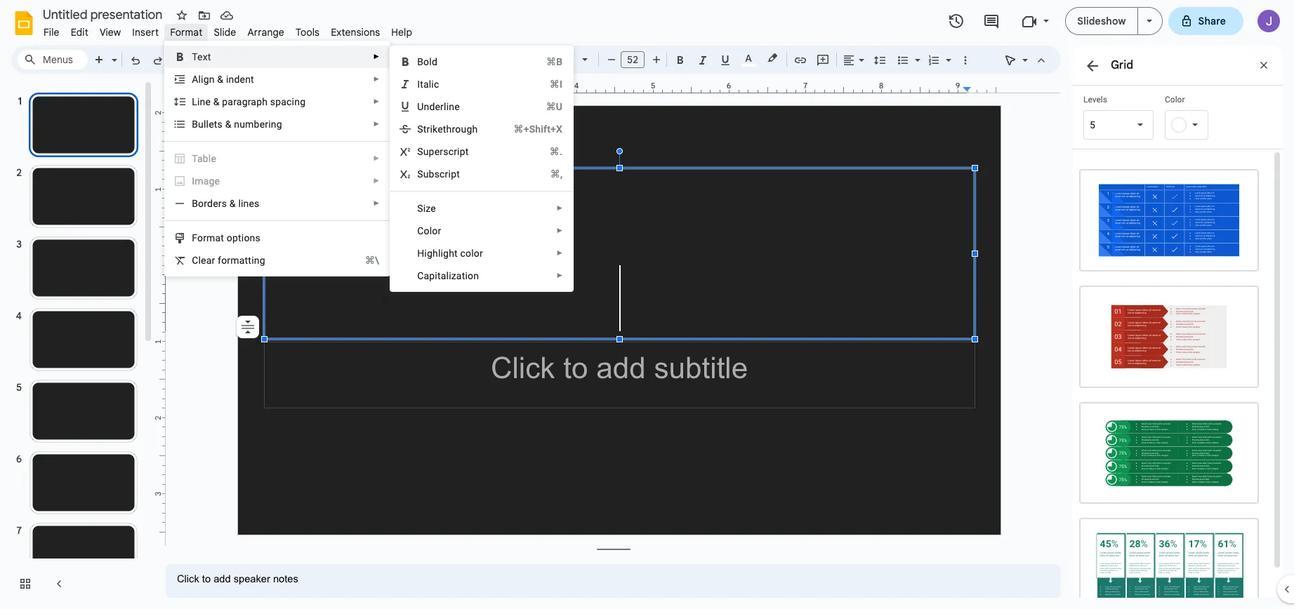 Task type: vqa. For each thing, say whether or not it's contained in the screenshot.
Menus field
yes



Task type: locate. For each thing, give the bounding box(es) containing it.
menu item
[[165, 170, 390, 192]]

file
[[44, 26, 59, 39]]

⌘i element
[[533, 77, 563, 91]]

i
[[417, 79, 420, 90], [192, 176, 195, 187]]

1 horizontal spatial color
[[1165, 95, 1185, 105]]

table
[[192, 153, 216, 164]]

format down star option
[[170, 26, 203, 39]]

help menu item
[[386, 24, 418, 41]]

bullets & numbering t element
[[192, 119, 286, 130]]

►
[[373, 53, 380, 60], [373, 75, 380, 83], [373, 98, 380, 105], [373, 120, 380, 128], [373, 155, 380, 162], [373, 177, 380, 185], [373, 199, 380, 207], [556, 204, 563, 212], [556, 227, 563, 235], [556, 249, 563, 257], [556, 272, 563, 280]]

⌘\
[[365, 255, 379, 266]]

menu item containing i
[[165, 170, 390, 192]]

⌘+shift+x element
[[497, 122, 563, 136]]

ine
[[197, 96, 211, 107]]

share
[[1199, 15, 1226, 27]]

menu containing b
[[385, 0, 574, 588]]

format inside menu item
[[170, 26, 203, 39]]

menu bar containing file
[[38, 18, 418, 41]]

⌘u
[[546, 101, 563, 112]]

format options
[[192, 232, 261, 244]]

age
[[203, 176, 220, 187]]

menu
[[385, 0, 574, 588], [164, 41, 391, 277]]

i m age
[[192, 176, 220, 187]]

t
[[214, 119, 217, 130]]

1 vertical spatial format
[[192, 232, 224, 244]]

color down size o element
[[417, 225, 441, 237]]

navigation
[[0, 79, 155, 610]]

0 vertical spatial i
[[417, 79, 420, 90]]

Five rows of information with arrow shape pointing rightward towards details. Accent color: #db4437, close to light red berry 1. radio
[[1073, 279, 1266, 395]]

c
[[192, 255, 198, 266]]

i for talic
[[417, 79, 420, 90]]

Five columns of information with percentages and arrows pointing down towards bulleted details. Accent color: #26a69a, close to green 11. radio
[[1073, 512, 1266, 610]]

slideshow
[[1078, 15, 1126, 27]]

table menu item
[[165, 148, 390, 170]]

align & indent a element
[[192, 74, 258, 85]]

menu containing text
[[164, 41, 391, 277]]

⌘+shift+x
[[514, 124, 563, 135]]

old
[[424, 56, 438, 67]]

i left age
[[192, 176, 195, 187]]

b old
[[417, 56, 438, 67]]

color right levels list box on the top right
[[1165, 95, 1185, 105]]

clear formatting c element
[[192, 255, 270, 266]]

slideshow button
[[1066, 7, 1138, 35]]

h
[[417, 248, 425, 259]]

menu bar
[[38, 18, 418, 41]]

strikethrough k element
[[417, 124, 482, 135]]

a
[[192, 74, 198, 85]]

ethrough
[[438, 124, 478, 135]]

formatting
[[218, 255, 265, 266]]

0 vertical spatial color
[[1165, 95, 1185, 105]]

bulle t s & numbering
[[192, 119, 282, 130]]

edit
[[71, 26, 88, 39]]

text
[[192, 51, 211, 63]]

underline u element
[[417, 101, 464, 112]]

spacing
[[270, 96, 306, 107]]

subsc
[[417, 169, 445, 180]]

capitalization
[[417, 270, 479, 282]]

0 horizontal spatial i
[[192, 176, 195, 187]]

1 horizontal spatial i
[[417, 79, 420, 90]]

format up lear
[[192, 232, 224, 244]]

right margin image
[[964, 82, 1001, 93]]

h ighlight color
[[417, 248, 483, 259]]

help
[[391, 26, 412, 39]]

highlight color h element
[[417, 248, 487, 259]]

5
[[1090, 119, 1096, 131]]

mode and view toolbar
[[1000, 46, 1053, 74]]

&
[[217, 74, 224, 85], [213, 96, 220, 107], [225, 119, 232, 130], [230, 198, 236, 209]]

i down the b
[[417, 79, 420, 90]]

view menu item
[[94, 24, 127, 41]]

borders & lines q element
[[192, 198, 264, 209]]

0 horizontal spatial color
[[417, 225, 441, 237]]

u nderline
[[417, 101, 460, 112]]

option group
[[1073, 150, 1272, 610]]

subsc r ipt
[[417, 169, 460, 180]]

1 vertical spatial color
[[417, 225, 441, 237]]

stri k ethrough
[[417, 124, 478, 135]]

stri
[[417, 124, 433, 135]]

k
[[433, 124, 438, 135]]

s
[[417, 146, 423, 157]]

► inside table menu item
[[373, 155, 380, 162]]

paragraph
[[222, 96, 268, 107]]

Rename text field
[[38, 6, 171, 22]]

main toolbar
[[87, 0, 976, 399]]

& right the lign
[[217, 74, 224, 85]]

options
[[227, 232, 261, 244]]

option
[[237, 316, 259, 339]]

c lear formatting
[[192, 255, 265, 266]]

lines
[[238, 198, 260, 209]]

format
[[170, 26, 203, 39], [192, 232, 224, 244]]

⌘b element
[[530, 55, 563, 69]]

indent
[[226, 74, 254, 85]]

left margin image
[[239, 82, 276, 93]]

Menus field
[[18, 50, 88, 70]]

⌘b
[[546, 56, 563, 67]]

levels
[[1084, 95, 1108, 105]]

format for format options
[[192, 232, 224, 244]]

0 vertical spatial format
[[170, 26, 203, 39]]

insert menu item
[[127, 24, 164, 41]]

color
[[1165, 95, 1185, 105], [417, 225, 441, 237]]

menu bar inside menu bar banner
[[38, 18, 418, 41]]

r
[[445, 169, 449, 180]]

menu bar banner
[[0, 0, 1295, 610]]

1 vertical spatial i
[[192, 176, 195, 187]]

ipt
[[449, 169, 460, 180]]



Task type: describe. For each thing, give the bounding box(es) containing it.
⌘backslash element
[[348, 254, 379, 268]]

uperscript
[[423, 146, 469, 157]]

format options \ element
[[192, 232, 265, 244]]

borders
[[192, 198, 227, 209]]

grid section
[[1073, 46, 1283, 610]]

numbered list menu image
[[943, 51, 952, 55]]

color button
[[1165, 94, 1236, 140]]

l ine & paragraph spacing
[[192, 96, 306, 107]]

edit menu item
[[65, 24, 94, 41]]

borders & lines
[[192, 198, 260, 209]]

color inside popup button
[[1165, 95, 1185, 105]]

bulle
[[192, 119, 214, 130]]

highlight color image
[[765, 50, 780, 67]]

& right s
[[225, 119, 232, 130]]

a lign & indent
[[192, 74, 254, 85]]

nderline
[[424, 101, 460, 112]]

grid
[[1111, 58, 1134, 72]]

navigation inside grid application
[[0, 79, 155, 610]]

⌘u element
[[529, 100, 563, 114]]

shrink text on overflow image
[[238, 317, 258, 337]]

⌘comma element
[[534, 167, 563, 181]]

file menu item
[[38, 24, 65, 41]]

Five rows of information with check marks and details. Accent color: #4285f4, close to cornflower blue. radio
[[1073, 162, 1266, 279]]

tools menu item
[[290, 24, 325, 41]]

text color image
[[741, 50, 756, 67]]

format for format
[[170, 26, 203, 39]]

arrange
[[248, 26, 284, 39]]

Five rounded-edged rows of information with percentages and two columns of bulleted details. Accent color: #0f9d58, close to green 11. radio
[[1073, 395, 1266, 512]]

⌘,
[[550, 169, 563, 180]]

levels list box
[[1084, 94, 1154, 140]]

i for m
[[192, 176, 195, 187]]

presentation options image
[[1147, 20, 1152, 22]]

extensions
[[331, 26, 380, 39]]

lear
[[198, 255, 215, 266]]

new slide with layout image
[[108, 51, 117, 55]]

lign
[[198, 74, 215, 85]]

superscript s element
[[417, 146, 473, 157]]

Font size field
[[621, 51, 650, 72]]

table 2 element
[[192, 153, 221, 164]]

format menu item
[[164, 24, 208, 41]]

tools
[[296, 26, 320, 39]]

grid application
[[0, 0, 1295, 610]]

capitalization 1 element
[[417, 270, 483, 282]]

⌘i
[[550, 79, 563, 90]]

bold b element
[[417, 56, 442, 67]]

extensions menu item
[[325, 24, 386, 41]]

s uperscript
[[417, 146, 469, 157]]

view
[[100, 26, 121, 39]]

color d element
[[417, 225, 446, 237]]

size o element
[[417, 203, 440, 214]]

b
[[417, 56, 424, 67]]

size
[[417, 203, 436, 214]]

⌘.
[[550, 146, 563, 157]]

color
[[460, 248, 483, 259]]

s
[[217, 119, 223, 130]]

share button
[[1168, 7, 1244, 35]]

slide menu item
[[208, 24, 242, 41]]

subscript r element
[[417, 169, 464, 180]]

Star checkbox
[[172, 6, 192, 25]]

option group inside grid section
[[1073, 150, 1272, 610]]

Font size text field
[[622, 51, 644, 68]]

& left "lines" in the top of the page
[[230, 198, 236, 209]]

line & paragraph spacing image
[[872, 50, 888, 70]]

slide
[[214, 26, 236, 39]]

line & paragraph spacing l element
[[192, 96, 310, 107]]

talic
[[420, 79, 439, 90]]

ighlight
[[425, 248, 458, 259]]

numbering
[[234, 119, 282, 130]]

italic i element
[[417, 79, 444, 90]]

bulleted list menu image
[[912, 51, 921, 55]]

u
[[417, 101, 424, 112]]

i talic
[[417, 79, 439, 90]]

text s element
[[192, 51, 215, 63]]

arrange menu item
[[242, 24, 290, 41]]

& right ine
[[213, 96, 220, 107]]

l
[[192, 96, 197, 107]]

insert
[[132, 26, 159, 39]]

m
[[195, 176, 203, 187]]

image m element
[[192, 176, 224, 187]]

⌘period element
[[533, 145, 563, 159]]



